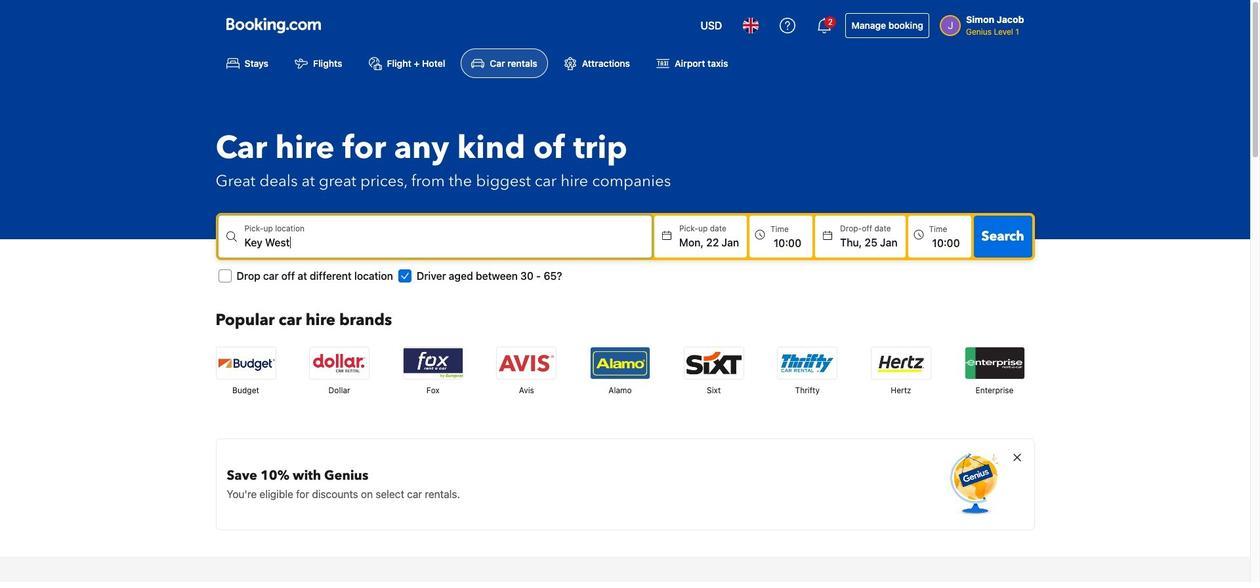 Task type: describe. For each thing, give the bounding box(es) containing it.
sixt logo image
[[684, 348, 743, 380]]

fox logo image
[[403, 348, 463, 380]]

booking.com online hotel reservations image
[[226, 18, 321, 33]]

alamo logo image
[[591, 348, 650, 380]]

avis logo image
[[497, 348, 556, 380]]



Task type: vqa. For each thing, say whether or not it's contained in the screenshot.
Enterprise logo
yes



Task type: locate. For each thing, give the bounding box(es) containing it.
dollar logo image
[[310, 348, 369, 380]]

thrifty logo image
[[778, 348, 837, 380]]

budget logo image
[[216, 348, 275, 380]]

enterprise logo image
[[965, 348, 1024, 380]]

progress bar
[[628, 229, 644, 245]]

Pick-up location field
[[244, 235, 652, 251]]

hertz logo image
[[871, 348, 931, 380]]



